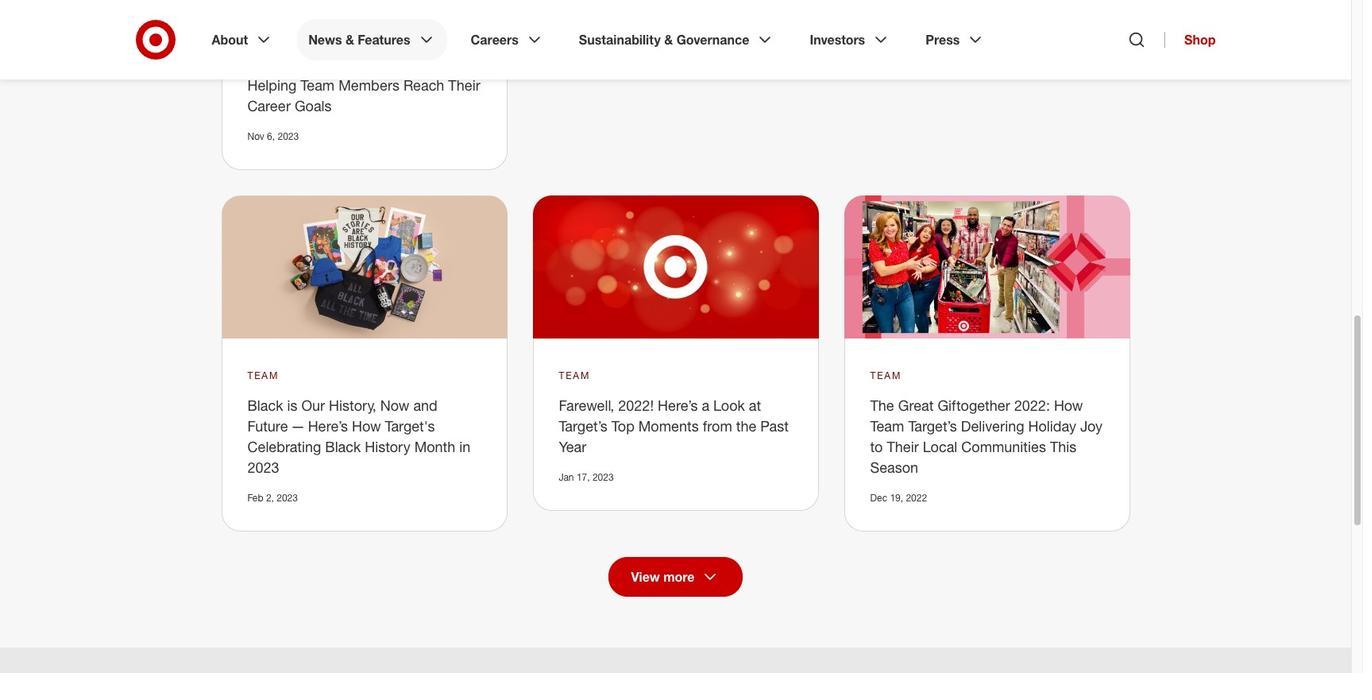 Task type: vqa. For each thing, say whether or not it's contained in the screenshot.
The Great Giftogether 2022: How Team Target'S Delivering Holiday Joy To Their Local Communities This Season
yes



Task type: locate. For each thing, give the bounding box(es) containing it.
jan
[[559, 471, 574, 483]]

communities
[[962, 438, 1047, 456]]

& right two
[[346, 32, 354, 48]]

team link
[[248, 369, 279, 383], [559, 369, 591, 383], [871, 369, 902, 383]]

their
[[448, 77, 481, 94], [887, 438, 919, 456]]

how inside the great giftogether 2022: how team target's delivering holiday joy to their local communities this season
[[1054, 397, 1084, 414]]

here's inside farewell, 2022! here's a look at target's top moments from the past year
[[658, 397, 698, 414]]

2022
[[906, 492, 928, 504]]

team
[[301, 77, 335, 94], [248, 370, 279, 382], [559, 370, 591, 382], [871, 370, 902, 382], [871, 417, 905, 435]]

here's
[[658, 397, 698, 414], [308, 417, 348, 435]]

farewell,
[[559, 397, 615, 414]]

0 vertical spatial their
[[448, 77, 481, 94]]

1 horizontal spatial target's
[[909, 417, 957, 435]]

the great giftogether 2022: how team target's delivering holiday joy to their local communities this season
[[871, 397, 1103, 476]]

0 horizontal spatial how
[[352, 417, 381, 435]]

target's inside farewell, 2022! here's a look at target's top moments from the past year
[[559, 417, 608, 435]]

dec
[[871, 492, 888, 504]]

career
[[248, 97, 291, 115]]

here's down our
[[308, 417, 348, 435]]

how inside black is our history, now and future — here's how target's celebrating black history month in 2023
[[352, 417, 381, 435]]

investors
[[810, 32, 866, 48]]

the
[[871, 397, 895, 414]]

0 horizontal spatial black
[[248, 397, 283, 414]]

view more
[[631, 569, 695, 585]]

& left governance
[[665, 32, 673, 48]]

is inside shine on: two years in, target's tuition-free education benefit is helping team members reach their career goals
[[444, 56, 455, 73]]

black down history, on the left of page
[[325, 438, 361, 456]]

target's up local
[[909, 417, 957, 435]]

careers link
[[460, 19, 555, 60]]

a
[[702, 397, 710, 414]]

0 horizontal spatial is
[[287, 397, 298, 414]]

from
[[703, 417, 733, 435]]

team for farewell,
[[559, 370, 591, 382]]

1 vertical spatial is
[[287, 397, 298, 414]]

team for black
[[248, 370, 279, 382]]

team link up the
[[871, 369, 902, 383]]

members
[[339, 77, 400, 94]]

local
[[923, 438, 958, 456]]

team up future
[[248, 370, 279, 382]]

target's for year
[[559, 417, 608, 435]]

0 vertical spatial here's
[[658, 397, 698, 414]]

2022:
[[1015, 397, 1051, 414]]

is
[[444, 56, 455, 73], [287, 397, 298, 414]]

2 target's from the left
[[909, 417, 957, 435]]

shop
[[1185, 32, 1216, 48]]

1 team link from the left
[[248, 369, 279, 383]]

1 vertical spatial target's
[[385, 417, 435, 435]]

black
[[248, 397, 283, 414], [325, 438, 361, 456]]

1 vertical spatial black
[[325, 438, 361, 456]]

1 horizontal spatial how
[[1054, 397, 1084, 414]]

19,
[[890, 492, 904, 504]]

is right benefit
[[444, 56, 455, 73]]

0 vertical spatial black
[[248, 397, 283, 414]]

their right reach
[[448, 77, 481, 94]]

shine
[[248, 35, 284, 53]]

2023 for nov 6, 2023
[[278, 131, 299, 142]]

is inside black is our history, now and future — here's how target's celebrating black history month in 2023
[[287, 397, 298, 414]]

years
[[344, 35, 379, 53]]

team inside shine on: two years in, target's tuition-free education benefit is helping team members reach their career goals
[[301, 77, 335, 94]]

team up the
[[871, 370, 902, 382]]

the great giftogether 2022: how team target's delivering holiday joy to their local communities this season link
[[871, 397, 1103, 476]]

2023 right 2,
[[277, 492, 298, 504]]

past
[[761, 417, 789, 435]]

target's for local
[[909, 417, 957, 435]]

sustainability & governance link
[[568, 19, 786, 60]]

2 team link from the left
[[559, 369, 591, 383]]

0 horizontal spatial team link
[[248, 369, 279, 383]]

farewell, 2022! here's a look at target's top moments from the past year link
[[559, 397, 789, 456]]

shop link
[[1165, 32, 1216, 48]]

sustainability
[[579, 32, 661, 48]]

our
[[302, 397, 325, 414]]

6,
[[267, 131, 275, 142]]

1 & from the left
[[346, 32, 354, 48]]

nov
[[248, 131, 264, 142]]

1 horizontal spatial here's
[[658, 397, 698, 414]]

farewell, 2022! here's a look at target's top moments from the past year
[[559, 397, 789, 456]]

1 horizontal spatial black
[[325, 438, 361, 456]]

future
[[248, 417, 288, 435]]

0 vertical spatial target's
[[402, 35, 452, 53]]

careers
[[471, 32, 519, 48]]

governance
[[677, 32, 750, 48]]

0 horizontal spatial their
[[448, 77, 481, 94]]

here's up moments
[[658, 397, 698, 414]]

education
[[327, 56, 391, 73]]

0 horizontal spatial target's
[[559, 417, 608, 435]]

0 vertical spatial is
[[444, 56, 455, 73]]

a group of people posing for a photo in front of a vending machine image
[[844, 196, 1130, 339]]

1 horizontal spatial is
[[444, 56, 455, 73]]

year
[[559, 438, 587, 456]]

is left our
[[287, 397, 298, 414]]

how up the holiday
[[1054, 397, 1084, 414]]

2 & from the left
[[665, 32, 673, 48]]

here's inside black is our history, now and future — here's how target's celebrating black history month in 2023
[[308, 417, 348, 435]]

target's
[[559, 417, 608, 435], [909, 417, 957, 435]]

1 vertical spatial their
[[887, 438, 919, 456]]

target's inside the great giftogether 2022: how team target's delivering holiday joy to their local communities this season
[[909, 417, 957, 435]]

2,
[[266, 492, 274, 504]]

2023 inside black is our history, now and future — here's how target's celebrating black history month in 2023
[[248, 459, 279, 476]]

sustainability & governance
[[579, 32, 750, 48]]

this
[[1051, 438, 1077, 456]]

3 team link from the left
[[871, 369, 902, 383]]

giftogether
[[938, 397, 1011, 414]]

&
[[346, 32, 354, 48], [665, 32, 673, 48]]

1 vertical spatial here's
[[308, 417, 348, 435]]

how
[[1054, 397, 1084, 414], [352, 417, 381, 435]]

month
[[415, 438, 456, 456]]

0 vertical spatial how
[[1054, 397, 1084, 414]]

team link up future
[[248, 369, 279, 383]]

1 target's from the left
[[559, 417, 608, 435]]

target's
[[402, 35, 452, 53], [385, 417, 435, 435]]

team link up farewell,
[[559, 369, 591, 383]]

team link for farewell,
[[559, 369, 591, 383]]

investors link
[[799, 19, 902, 60]]

target's down farewell,
[[559, 417, 608, 435]]

features
[[358, 32, 411, 48]]

on:
[[288, 35, 311, 53]]

dec 19, 2022
[[871, 492, 928, 504]]

2023 right 17, on the left of page
[[593, 471, 614, 483]]

the
[[736, 417, 757, 435]]

target's down now
[[385, 417, 435, 435]]

tuition-
[[248, 56, 294, 73]]

team up goals
[[301, 77, 335, 94]]

0 horizontal spatial here's
[[308, 417, 348, 435]]

2 horizontal spatial team link
[[871, 369, 902, 383]]

& inside 'link'
[[665, 32, 673, 48]]

2023
[[278, 131, 299, 142], [248, 459, 279, 476], [593, 471, 614, 483], [277, 492, 298, 504]]

target's up benefit
[[402, 35, 452, 53]]

2023 down "celebrating"
[[248, 459, 279, 476]]

black up future
[[248, 397, 283, 414]]

1 horizontal spatial their
[[887, 438, 919, 456]]

delivering
[[961, 417, 1025, 435]]

their up 'season'
[[887, 438, 919, 456]]

celebrating
[[248, 438, 321, 456]]

free
[[294, 56, 323, 73]]

2023 right 6,
[[278, 131, 299, 142]]

1 horizontal spatial &
[[665, 32, 673, 48]]

team down the
[[871, 417, 905, 435]]

1 horizontal spatial team link
[[559, 369, 591, 383]]

how down history, on the left of page
[[352, 417, 381, 435]]

0 horizontal spatial &
[[346, 32, 354, 48]]

team up farewell,
[[559, 370, 591, 382]]

about link
[[201, 19, 285, 60]]

1 vertical spatial how
[[352, 417, 381, 435]]



Task type: describe. For each thing, give the bounding box(es) containing it.
holiday
[[1029, 417, 1077, 435]]

feb 2, 2023
[[248, 492, 298, 504]]

a group of red lights image
[[533, 196, 819, 339]]

target's inside black is our history, now and future — here's how target's celebrating black history month in 2023
[[385, 417, 435, 435]]

text image
[[221, 196, 507, 339]]

team link for black
[[248, 369, 279, 383]]

at
[[749, 397, 761, 414]]

in,
[[383, 35, 398, 53]]

moments
[[639, 417, 699, 435]]

nov 6, 2023
[[248, 131, 299, 142]]

press link
[[915, 19, 997, 60]]

about
[[212, 32, 248, 48]]

helping
[[248, 77, 297, 94]]

more
[[664, 569, 695, 585]]

history
[[365, 438, 411, 456]]

team link for the
[[871, 369, 902, 383]]

to
[[871, 438, 883, 456]]

great
[[899, 397, 934, 414]]

black is our history, now and future — here's how target's celebrating black history month in 2023
[[248, 397, 471, 476]]

& for news
[[346, 32, 354, 48]]

season
[[871, 459, 919, 476]]

team inside the great giftogether 2022: how team target's delivering holiday joy to their local communities this season
[[871, 417, 905, 435]]

reach
[[404, 77, 444, 94]]

goals
[[295, 97, 332, 115]]

2023 for feb 2, 2023
[[277, 492, 298, 504]]

benefit
[[395, 56, 441, 73]]

press
[[926, 32, 960, 48]]

jan 17, 2023
[[559, 471, 614, 483]]

team for the
[[871, 370, 902, 382]]

top
[[612, 417, 635, 435]]

now
[[381, 397, 410, 414]]

& for sustainability
[[665, 32, 673, 48]]

2023 for jan 17, 2023
[[593, 471, 614, 483]]

news & features link
[[297, 19, 447, 60]]

target's inside shine on: two years in, target's tuition-free education benefit is helping team members reach their career goals
[[402, 35, 452, 53]]

view more button
[[608, 557, 743, 597]]

history,
[[329, 397, 377, 414]]

look
[[714, 397, 745, 414]]

and
[[414, 397, 438, 414]]

—
[[292, 417, 304, 435]]

2022!
[[619, 397, 654, 414]]

their inside the great giftogether 2022: how team target's delivering holiday joy to their local communities this season
[[887, 438, 919, 456]]

17,
[[577, 471, 590, 483]]

their inside shine on: two years in, target's tuition-free education benefit is helping team members reach their career goals
[[448, 77, 481, 94]]

feb
[[248, 492, 263, 504]]

in
[[459, 438, 471, 456]]

news
[[308, 32, 342, 48]]

shine on: two years in, target's tuition-free education benefit is helping team members reach their career goals link
[[248, 35, 481, 115]]

joy
[[1081, 417, 1103, 435]]

news & features
[[308, 32, 411, 48]]

black is our history, now and future — here's how target's celebrating black history month in 2023 link
[[248, 397, 471, 476]]

two
[[315, 35, 340, 53]]

shine on: two years in, target's tuition-free education benefit is helping team members reach their career goals
[[248, 35, 481, 115]]

view
[[631, 569, 660, 585]]



